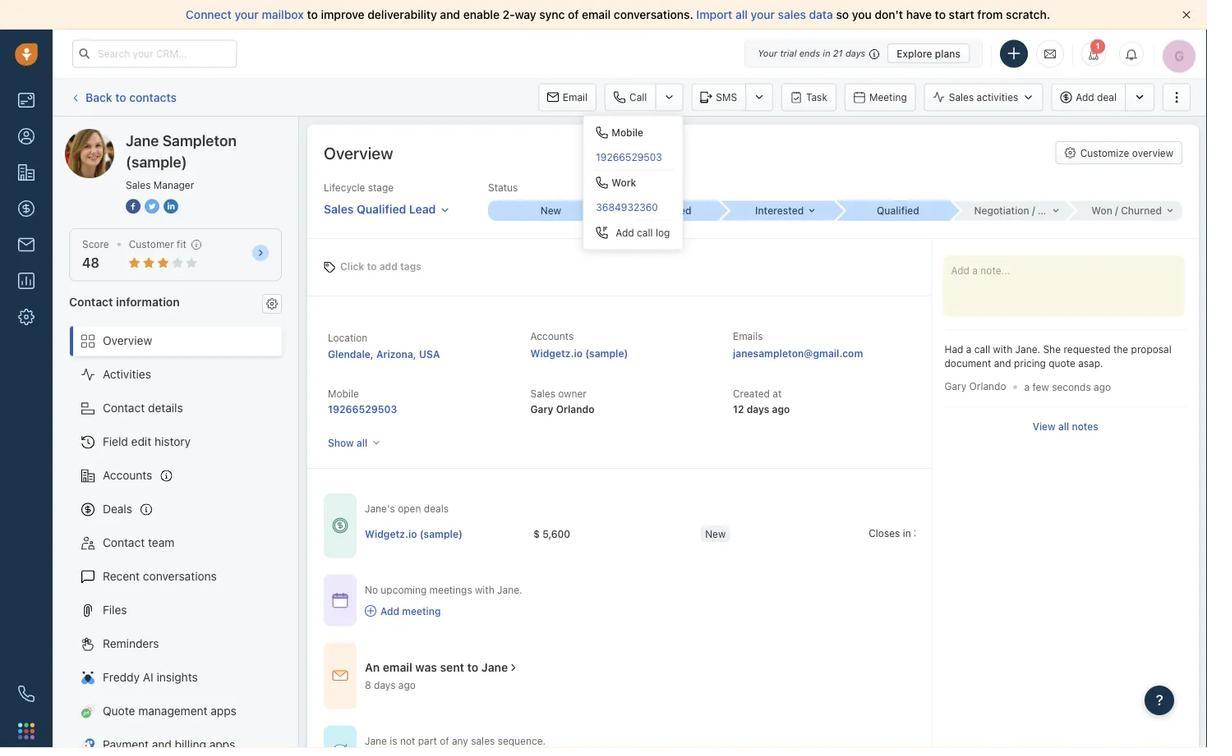 Task type: describe. For each thing, give the bounding box(es) containing it.
meeting
[[869, 92, 907, 103]]

import
[[696, 8, 732, 21]]

email button
[[538, 83, 597, 111]]

negotiation
[[974, 205, 1029, 217]]

add
[[379, 261, 398, 272]]

days right 21 at the top right of the page
[[845, 48, 865, 59]]

(sample) up manager
[[186, 129, 233, 142]]

lost
[[1038, 205, 1058, 217]]

connect
[[186, 8, 232, 21]]

add meeting link
[[365, 604, 522, 618]]

8
[[365, 680, 371, 692]]

jane. for call
[[1015, 344, 1040, 355]]

jane left is
[[365, 736, 387, 747]]

meetings
[[429, 584, 472, 596]]

jane. for meetings
[[497, 584, 522, 596]]

sales for sales activities
[[949, 92, 974, 103]]

deals
[[424, 503, 449, 515]]

asap.
[[1078, 358, 1103, 369]]

phone image
[[18, 686, 35, 703]]

ago inside the created at 12 days ago
[[772, 404, 790, 415]]

sales for sales manager
[[126, 179, 151, 191]]

sales activities
[[949, 92, 1018, 103]]

created
[[733, 388, 770, 400]]

twitter circled image
[[145, 197, 159, 215]]

was
[[415, 661, 437, 675]]

sampleton down contacts
[[126, 129, 183, 142]]

jane sampleton (sample) up manager
[[126, 131, 237, 170]]

task button
[[781, 83, 836, 111]]

add call log
[[616, 227, 670, 239]]

management
[[138, 705, 207, 718]]

jane right sent
[[481, 661, 508, 675]]

at
[[773, 388, 782, 400]]

explore plans
[[897, 48, 961, 59]]

new inside row
[[705, 528, 726, 539]]

freddy
[[103, 671, 140, 685]]

activities
[[103, 368, 151, 381]]

with for call
[[993, 344, 1012, 355]]

orlando inside sales owner gary orlando
[[556, 404, 595, 415]]

1 vertical spatial 19266529503 link
[[328, 404, 397, 415]]

row containing closes in 3 days
[[365, 517, 1036, 551]]

1 horizontal spatial gary
[[945, 381, 966, 392]]

widgetz.io inside row
[[365, 528, 417, 539]]

fit
[[177, 239, 186, 250]]

$ 5,600
[[533, 528, 570, 539]]

in inside row
[[903, 527, 911, 539]]

48
[[82, 255, 99, 271]]

interested
[[755, 205, 804, 217]]

add for add deal
[[1076, 92, 1094, 103]]

jane's
[[365, 503, 395, 515]]

to left add on the top
[[367, 261, 377, 272]]

Search your CRM... text field
[[72, 40, 237, 68]]

1 horizontal spatial overview
[[324, 143, 393, 162]]

accounts for accounts
[[103, 469, 152, 482]]

back to contacts link
[[69, 84, 177, 110]]

0 vertical spatial call
[[637, 227, 653, 239]]

1 horizontal spatial widgetz.io (sample) link
[[530, 348, 628, 359]]

closes
[[869, 527, 900, 539]]

the
[[1113, 344, 1128, 355]]

5,600
[[542, 528, 570, 539]]

send email image
[[1044, 47, 1056, 61]]

activities
[[977, 92, 1018, 103]]

recent conversations
[[103, 570, 217, 583]]

field
[[103, 435, 128, 449]]

overview
[[1132, 147, 1173, 159]]

contact team
[[103, 536, 174, 550]]

conversations
[[143, 570, 217, 583]]

sms button
[[691, 83, 745, 111]]

history
[[154, 435, 191, 449]]

explore
[[897, 48, 932, 59]]

a inside had a call with jane. she requested the proposal document and pricing quote asap.
[[966, 344, 972, 355]]

contact for contact team
[[103, 536, 145, 550]]

deal
[[1097, 92, 1117, 103]]

container_wx8msf4aqz5i3rn1 image left is
[[332, 744, 348, 749]]

add deal button
[[1051, 83, 1125, 111]]

not
[[400, 736, 415, 747]]

negotiation / lost
[[974, 205, 1058, 217]]

sms
[[716, 92, 737, 103]]

0 vertical spatial in
[[823, 48, 830, 59]]

/ for won
[[1115, 205, 1118, 217]]

view all notes link
[[1033, 419, 1098, 433]]

recent
[[103, 570, 140, 583]]

plans
[[935, 48, 961, 59]]

reminders
[[103, 637, 159, 651]]

0 vertical spatial 19266529503 link
[[584, 145, 682, 170]]

widgetz.io (sample) link inside row
[[365, 527, 463, 541]]

won / churned button
[[1067, 201, 1182, 221]]

enable
[[463, 8, 500, 21]]

owner
[[558, 388, 587, 400]]

field edit history
[[103, 435, 191, 449]]

to right the mailbox
[[307, 8, 318, 21]]

21
[[833, 48, 843, 59]]

from
[[977, 8, 1003, 21]]

0 horizontal spatial email
[[383, 661, 412, 675]]

don't
[[875, 8, 903, 21]]

sales manager
[[126, 179, 194, 191]]

usa
[[419, 348, 440, 360]]

call inside had a call with jane. she requested the proposal document and pricing quote asap.
[[974, 344, 990, 355]]

add meeting
[[380, 606, 441, 617]]

log
[[656, 227, 670, 239]]

freshworks switcher image
[[18, 723, 35, 740]]

/ for negotiation
[[1032, 205, 1035, 217]]

accounts for accounts widgetz.io (sample)
[[530, 331, 574, 342]]

contact for contact information
[[69, 295, 113, 308]]

open
[[398, 503, 421, 515]]

0 horizontal spatial qualified
[[357, 202, 406, 216]]

0 horizontal spatial 19266529503
[[328, 404, 397, 415]]

your trial ends in 21 days
[[758, 48, 865, 59]]

details
[[148, 401, 183, 415]]

new link
[[488, 201, 604, 221]]

48 button
[[82, 255, 99, 271]]

phone element
[[10, 678, 43, 711]]

insights
[[157, 671, 198, 685]]

all for view all notes
[[1058, 421, 1069, 432]]

an email was sent to jane
[[365, 661, 508, 675]]

sales inside sales owner gary orlando
[[530, 388, 555, 400]]

jane down the back
[[98, 129, 123, 142]]

notes
[[1072, 421, 1098, 432]]

2 your from the left
[[751, 8, 775, 21]]

widgetz.io (sample)
[[365, 528, 463, 539]]

(sample) inside accounts widgetz.io (sample)
[[585, 348, 628, 359]]

widgetz.io inside accounts widgetz.io (sample)
[[530, 348, 583, 359]]

(sample) up the sales manager
[[126, 153, 187, 170]]

quote
[[103, 705, 135, 718]]

few
[[1032, 381, 1049, 393]]

1 vertical spatial a
[[1024, 381, 1030, 393]]

view
[[1033, 421, 1056, 432]]

contact for contact details
[[103, 401, 145, 415]]

jane's open deals
[[365, 503, 449, 515]]

a few seconds ago
[[1024, 381, 1111, 393]]

0 vertical spatial orlando
[[969, 381, 1006, 392]]

stage
[[368, 182, 394, 194]]

created at 12 days ago
[[733, 388, 790, 415]]

janesampleton@gmail.com link
[[733, 345, 863, 362]]

all for show all
[[357, 437, 367, 449]]

quote management apps
[[103, 705, 237, 718]]

task
[[806, 92, 827, 103]]

no
[[365, 584, 378, 596]]

container_wx8msf4aqz5i3rn1 image inside add meeting 'link'
[[365, 606, 376, 617]]



Task type: vqa. For each thing, say whether or not it's contained in the screenshot.
container_WX8MsF4aQZ5i3RN1 image in Add meeting link
yes



Task type: locate. For each thing, give the bounding box(es) containing it.
0 horizontal spatial add
[[380, 606, 399, 617]]

explore plans link
[[888, 44, 970, 63]]

jane. up pricing
[[1015, 344, 1040, 355]]

sales for sales qualified lead
[[324, 202, 354, 216]]

orlando
[[969, 381, 1006, 392], [556, 404, 595, 415]]

mobile
[[612, 127, 643, 138], [328, 388, 359, 400]]

1 horizontal spatial widgetz.io
[[530, 348, 583, 359]]

2 vertical spatial ago
[[398, 680, 416, 692]]

deals
[[103, 503, 132, 516]]

0 horizontal spatial with
[[475, 584, 494, 596]]

mobile 19266529503
[[328, 388, 397, 415]]

1 vertical spatial ago
[[772, 404, 790, 415]]

1 vertical spatial mobile
[[328, 388, 359, 400]]

3
[[914, 527, 920, 539]]

19266529503 up show all
[[328, 404, 397, 415]]

lifecycle
[[324, 182, 365, 194]]

sales activities button
[[924, 83, 1051, 111], [924, 83, 1043, 111]]

your
[[758, 48, 777, 59]]

0 horizontal spatial new
[[540, 205, 561, 217]]

a up document
[[966, 344, 972, 355]]

new
[[540, 205, 561, 217], [705, 528, 726, 539]]

0 vertical spatial widgetz.io (sample) link
[[530, 348, 628, 359]]

to left "start" on the top
[[935, 8, 946, 21]]

mobile for mobile
[[612, 127, 643, 138]]

add down upcoming
[[380, 606, 399, 617]]

have
[[906, 8, 932, 21]]

0 vertical spatial of
[[568, 8, 579, 21]]

1 horizontal spatial your
[[751, 8, 775, 21]]

1
[[1095, 44, 1100, 54]]

19266529503 link up work
[[584, 145, 682, 170]]

and left enable
[[440, 8, 460, 21]]

sales up facebook circled image
[[126, 179, 151, 191]]

sales
[[778, 8, 806, 21], [471, 736, 495, 747]]

close image
[[1182, 11, 1191, 19]]

overview up lifecycle stage
[[324, 143, 393, 162]]

add left deal
[[1076, 92, 1094, 103]]

days down created
[[747, 404, 769, 415]]

contact down activities
[[103, 401, 145, 415]]

overview
[[324, 143, 393, 162], [103, 334, 152, 348]]

all right view
[[1058, 421, 1069, 432]]

1 vertical spatial orlando
[[556, 404, 595, 415]]

orlando down document
[[969, 381, 1006, 392]]

gary down document
[[945, 381, 966, 392]]

glendale, arizona, usa link
[[328, 348, 440, 360]]

add down 3684932360
[[616, 227, 634, 239]]

scratch.
[[1006, 8, 1050, 21]]

mng settings image
[[266, 298, 278, 310]]

0 vertical spatial with
[[993, 344, 1012, 355]]

1 vertical spatial sales
[[471, 736, 495, 747]]

0 horizontal spatial widgetz.io (sample) link
[[365, 527, 463, 541]]

all right import
[[735, 8, 748, 21]]

in left 3
[[903, 527, 911, 539]]

1 vertical spatial new
[[705, 528, 726, 539]]

jane. inside had a call with jane. she requested the proposal document and pricing quote asap.
[[1015, 344, 1040, 355]]

sampleton up manager
[[162, 131, 237, 149]]

all right show
[[357, 437, 367, 449]]

1 horizontal spatial orlando
[[969, 381, 1006, 392]]

0 horizontal spatial mobile
[[328, 388, 359, 400]]

email
[[582, 8, 611, 21], [383, 661, 412, 675]]

add
[[1076, 92, 1094, 103], [616, 227, 634, 239], [380, 606, 399, 617]]

widgetz.io down 'jane's'
[[365, 528, 417, 539]]

1 link
[[1081, 41, 1106, 66]]

an
[[365, 661, 380, 675]]

container_wx8msf4aqz5i3rn1 image left widgetz.io (sample)
[[332, 518, 348, 534]]

requested
[[1064, 344, 1111, 355]]

2 vertical spatial add
[[380, 606, 399, 617]]

sales left activities
[[949, 92, 974, 103]]

1 vertical spatial gary
[[530, 404, 553, 415]]

3684932360 link
[[584, 195, 682, 220]]

2 / from the left
[[1115, 205, 1118, 217]]

jane down contacts
[[126, 131, 159, 149]]

1 horizontal spatial sales
[[778, 8, 806, 21]]

1 horizontal spatial new
[[705, 528, 726, 539]]

0 vertical spatial jane.
[[1015, 344, 1040, 355]]

mobile down the glendale,
[[328, 388, 359, 400]]

back
[[85, 90, 112, 104]]

widgetz.io up the owner at the left bottom of page
[[530, 348, 583, 359]]

1 horizontal spatial of
[[568, 8, 579, 21]]

mobile for mobile 19266529503
[[328, 388, 359, 400]]

mobile down call link
[[612, 127, 643, 138]]

add for add meeting
[[380, 606, 399, 617]]

proposal
[[1131, 344, 1171, 355]]

0 vertical spatial contact
[[69, 295, 113, 308]]

2 horizontal spatial all
[[1058, 421, 1069, 432]]

show
[[328, 437, 354, 449]]

1 horizontal spatial qualified
[[877, 205, 919, 217]]

container_wx8msf4aqz5i3rn1 image left no
[[332, 592, 348, 609]]

container_wx8msf4aqz5i3rn1 image
[[332, 518, 348, 534], [332, 592, 348, 609], [365, 606, 376, 617], [508, 662, 519, 674], [332, 668, 348, 685], [332, 744, 348, 749]]

to
[[307, 8, 318, 21], [935, 8, 946, 21], [115, 90, 126, 104], [367, 261, 377, 272], [467, 661, 478, 675]]

0 vertical spatial widgetz.io
[[530, 348, 583, 359]]

1 vertical spatial contact
[[103, 401, 145, 415]]

call left log on the right
[[637, 227, 653, 239]]

1 vertical spatial and
[[994, 358, 1011, 369]]

2 horizontal spatial ago
[[1094, 381, 1111, 393]]

container_wx8msf4aqz5i3rn1 image right sent
[[508, 662, 519, 674]]

1 horizontal spatial /
[[1115, 205, 1118, 217]]

add deal
[[1076, 92, 1117, 103]]

0 vertical spatial sales
[[778, 8, 806, 21]]

part
[[418, 736, 437, 747]]

1 horizontal spatial ago
[[772, 404, 790, 415]]

files
[[103, 604, 127, 617]]

call up document
[[974, 344, 990, 355]]

view all notes
[[1033, 421, 1098, 432]]

had a call with jane. she requested the proposal document and pricing quote asap.
[[945, 344, 1171, 369]]

0 horizontal spatial call
[[637, 227, 653, 239]]

in left 21 at the top right of the page
[[823, 48, 830, 59]]

/ right won
[[1115, 205, 1118, 217]]

contact down 48 button in the top left of the page
[[69, 295, 113, 308]]

score
[[82, 239, 109, 250]]

0 horizontal spatial sales
[[471, 736, 495, 747]]

1 / from the left
[[1032, 205, 1035, 217]]

had
[[945, 344, 963, 355]]

of right sync
[[568, 8, 579, 21]]

0 horizontal spatial ago
[[398, 680, 416, 692]]

1 vertical spatial with
[[475, 584, 494, 596]]

1 horizontal spatial 19266529503 link
[[584, 145, 682, 170]]

0 horizontal spatial all
[[357, 437, 367, 449]]

start
[[949, 8, 974, 21]]

0 horizontal spatial gary
[[530, 404, 553, 415]]

2 vertical spatial all
[[357, 437, 367, 449]]

accounts up deals
[[103, 469, 152, 482]]

1 vertical spatial widgetz.io (sample) link
[[365, 527, 463, 541]]

ago down asap.
[[1094, 381, 1111, 393]]

widgetz.io (sample) link up the owner at the left bottom of page
[[530, 348, 628, 359]]

container_wx8msf4aqz5i3rn1 image down no
[[365, 606, 376, 617]]

1 horizontal spatial and
[[994, 358, 1011, 369]]

add inside 'link'
[[380, 606, 399, 617]]

days right 8
[[374, 680, 396, 692]]

0 vertical spatial mobile
[[612, 127, 643, 138]]

0 vertical spatial new
[[540, 205, 561, 217]]

1 horizontal spatial a
[[1024, 381, 1030, 393]]

1 horizontal spatial call
[[974, 344, 990, 355]]

to inside "back to contacts" link
[[115, 90, 126, 104]]

2-
[[503, 8, 515, 21]]

janesampleton@gmail.com
[[733, 348, 863, 359]]

a left few
[[1024, 381, 1030, 393]]

0 vertical spatial all
[[735, 8, 748, 21]]

2 vertical spatial contact
[[103, 536, 145, 550]]

customer
[[129, 239, 174, 250]]

/ left lost
[[1032, 205, 1035, 217]]

sales down lifecycle
[[324, 202, 354, 216]]

19266529503 link up show all
[[328, 404, 397, 415]]

linkedin circled image
[[164, 197, 178, 215]]

facebook circled image
[[126, 197, 141, 215]]

(sample) up the owner at the left bottom of page
[[585, 348, 628, 359]]

0 horizontal spatial of
[[440, 736, 449, 747]]

gary inside sales owner gary orlando
[[530, 404, 553, 415]]

customer fit
[[129, 239, 186, 250]]

/ inside negotiation / lost button
[[1032, 205, 1035, 217]]

days inside the created at 12 days ago
[[747, 404, 769, 415]]

8 days ago
[[365, 680, 416, 692]]

1 vertical spatial in
[[903, 527, 911, 539]]

won / churned link
[[1067, 201, 1182, 221]]

jane is not part of any sales sequence.
[[365, 736, 546, 747]]

1 horizontal spatial email
[[582, 8, 611, 21]]

meeting
[[402, 606, 441, 617]]

0 vertical spatial gary
[[945, 381, 966, 392]]

contact up recent
[[103, 536, 145, 550]]

to right the back
[[115, 90, 126, 104]]

and inside had a call with jane. she requested the proposal document and pricing quote asap.
[[994, 358, 1011, 369]]

1 horizontal spatial 19266529503
[[596, 152, 662, 163]]

1 vertical spatial of
[[440, 736, 449, 747]]

sampleton
[[126, 129, 183, 142], [162, 131, 237, 149]]

1 vertical spatial overview
[[103, 334, 152, 348]]

1 vertical spatial accounts
[[103, 469, 152, 482]]

1 horizontal spatial in
[[903, 527, 911, 539]]

upcoming
[[381, 584, 427, 596]]

and left pricing
[[994, 358, 1011, 369]]

sales owner gary orlando
[[530, 388, 595, 415]]

won
[[1091, 205, 1112, 217]]

1 vertical spatial email
[[383, 661, 412, 675]]

overview up activities
[[103, 334, 152, 348]]

contacted
[[642, 205, 691, 217]]

accounts up the owner at the left bottom of page
[[530, 331, 574, 342]]

1 vertical spatial 19266529503
[[328, 404, 397, 415]]

0 horizontal spatial widgetz.io
[[365, 528, 417, 539]]

mobile inside the mobile 19266529503
[[328, 388, 359, 400]]

1 horizontal spatial jane.
[[1015, 344, 1040, 355]]

1 horizontal spatial mobile
[[612, 127, 643, 138]]

days inside row
[[923, 527, 944, 539]]

1 horizontal spatial accounts
[[530, 331, 574, 342]]

0 horizontal spatial your
[[235, 8, 259, 21]]

to right sent
[[467, 661, 478, 675]]

1 horizontal spatial with
[[993, 344, 1012, 355]]

of left any
[[440, 736, 449, 747]]

0 horizontal spatial jane.
[[497, 584, 522, 596]]

0 vertical spatial accounts
[[530, 331, 574, 342]]

0 vertical spatial email
[[582, 8, 611, 21]]

pricing
[[1014, 358, 1046, 369]]

sales left data
[[778, 8, 806, 21]]

days right 3
[[923, 527, 944, 539]]

orlando down the owner at the left bottom of page
[[556, 404, 595, 415]]

your left the mailbox
[[235, 8, 259, 21]]

lifecycle stage
[[324, 182, 394, 194]]

(sample) down deals
[[420, 528, 463, 539]]

0 vertical spatial add
[[1076, 92, 1094, 103]]

1 horizontal spatial all
[[735, 8, 748, 21]]

0 horizontal spatial and
[[440, 8, 460, 21]]

with up gary orlando
[[993, 344, 1012, 355]]

trial
[[780, 48, 797, 59]]

/
[[1032, 205, 1035, 217], [1115, 205, 1118, 217]]

a
[[966, 344, 972, 355], [1024, 381, 1030, 393]]

no upcoming meetings with jane.
[[365, 584, 522, 596]]

negotiation / lost link
[[951, 201, 1067, 221]]

accounts inside accounts widgetz.io (sample)
[[530, 331, 574, 342]]

call
[[629, 92, 647, 103]]

$
[[533, 528, 540, 539]]

1 vertical spatial jane.
[[497, 584, 522, 596]]

/ inside won / churned button
[[1115, 205, 1118, 217]]

sales right any
[[471, 736, 495, 747]]

0 horizontal spatial overview
[[103, 334, 152, 348]]

container_wx8msf4aqz5i3rn1 image left 8
[[332, 668, 348, 685]]

19266529503 link
[[584, 145, 682, 170], [328, 404, 397, 415]]

1 vertical spatial add
[[616, 227, 634, 239]]

email right sync
[[582, 8, 611, 21]]

jane. right meetings
[[497, 584, 522, 596]]

jane sampleton (sample) down contacts
[[98, 129, 233, 142]]

with inside had a call with jane. she requested the proposal document and pricing quote asap.
[[993, 344, 1012, 355]]

ago down was
[[398, 680, 416, 692]]

0 vertical spatial ago
[[1094, 381, 1111, 393]]

ago down 'at'
[[772, 404, 790, 415]]

add for add call log
[[616, 227, 634, 239]]

way
[[515, 8, 536, 21]]

0 horizontal spatial a
[[966, 344, 972, 355]]

your up your
[[751, 8, 775, 21]]

0 horizontal spatial /
[[1032, 205, 1035, 217]]

widgetz.io (sample) link down open
[[365, 527, 463, 541]]

score 48
[[82, 239, 109, 271]]

emails
[[733, 331, 763, 342]]

any
[[452, 736, 468, 747]]

0 horizontal spatial orlando
[[556, 404, 595, 415]]

0 vertical spatial overview
[[324, 143, 393, 162]]

seconds
[[1052, 381, 1091, 393]]

ago
[[1094, 381, 1111, 393], [772, 404, 790, 415], [398, 680, 416, 692]]

emails janesampleton@gmail.com
[[733, 331, 863, 359]]

freddy ai insights
[[103, 671, 198, 685]]

1 vertical spatial widgetz.io
[[365, 528, 417, 539]]

gary down accounts widgetz.io (sample)
[[530, 404, 553, 415]]

0 vertical spatial 19266529503
[[596, 152, 662, 163]]

(sample) inside row
[[420, 528, 463, 539]]

you
[[852, 8, 872, 21]]

with for meetings
[[475, 584, 494, 596]]

0 horizontal spatial in
[[823, 48, 830, 59]]

accounts
[[530, 331, 574, 342], [103, 469, 152, 482]]

sequence.
[[498, 736, 546, 747]]

1 horizontal spatial add
[[616, 227, 634, 239]]

apps
[[211, 705, 237, 718]]

connect your mailbox link
[[186, 8, 307, 21]]

conversations.
[[614, 8, 693, 21]]

sales left the owner at the left bottom of page
[[530, 388, 555, 400]]

2 horizontal spatial add
[[1076, 92, 1094, 103]]

so
[[836, 8, 849, 21]]

add inside button
[[1076, 92, 1094, 103]]

won / churned
[[1091, 205, 1162, 217]]

in
[[823, 48, 830, 59], [903, 527, 911, 539]]

email up 8 days ago
[[383, 661, 412, 675]]

0 vertical spatial a
[[966, 344, 972, 355]]

row
[[365, 517, 1036, 551]]

qualified
[[357, 202, 406, 216], [877, 205, 919, 217]]

0 horizontal spatial 19266529503 link
[[328, 404, 397, 415]]

1 your from the left
[[235, 8, 259, 21]]

qualified link
[[835, 201, 951, 221]]

0 vertical spatial and
[[440, 8, 460, 21]]

19266529503 up work
[[596, 152, 662, 163]]

with right meetings
[[475, 584, 494, 596]]



